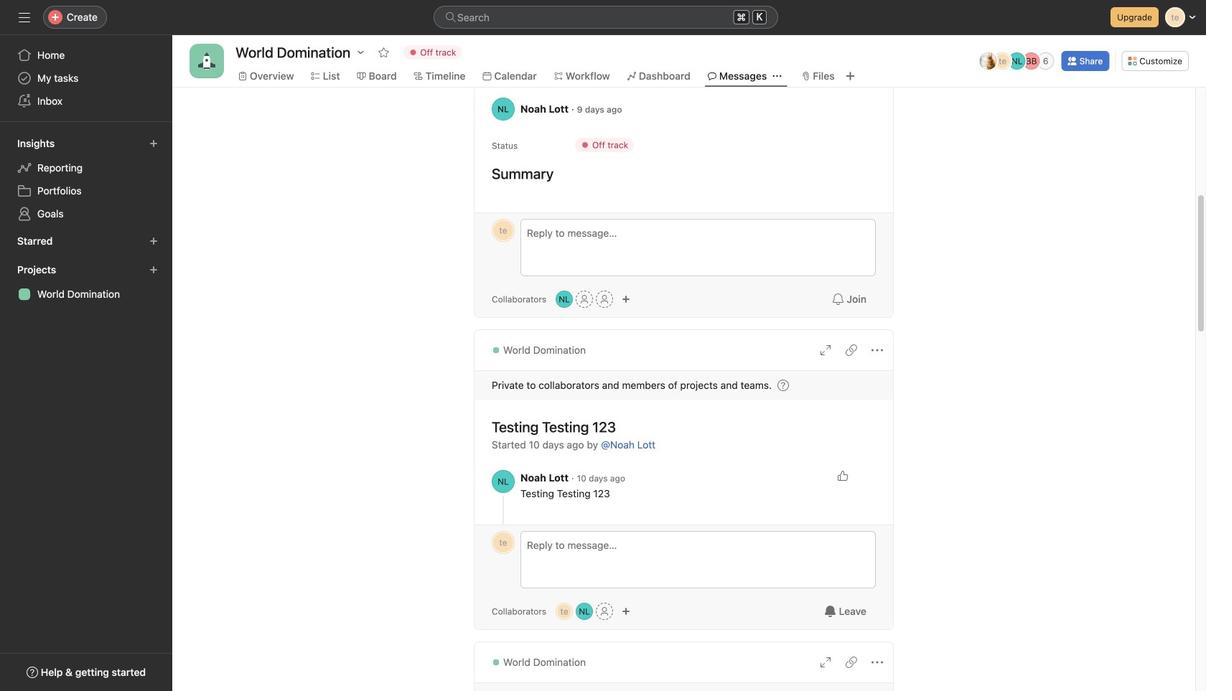 Task type: vqa. For each thing, say whether or not it's contained in the screenshot.
bottom My
no



Task type: locate. For each thing, give the bounding box(es) containing it.
Search tasks, projects, and more text field
[[434, 6, 779, 29]]

add items to starred image
[[149, 237, 158, 246]]

0 vertical spatial full screen image
[[820, 345, 832, 356]]

None field
[[434, 6, 779, 29]]

global element
[[0, 35, 172, 121]]

add tab image
[[845, 70, 857, 82]]

add or remove collaborators image
[[556, 291, 573, 308], [622, 295, 631, 304], [622, 608, 631, 616]]

add or remove collaborators image
[[576, 603, 593, 621]]

0 vertical spatial copy link image
[[846, 345, 858, 356]]

full screen image
[[820, 345, 832, 356], [820, 657, 832, 669]]

1 vertical spatial full screen image
[[820, 657, 832, 669]]

copy link image
[[846, 345, 858, 356], [846, 657, 858, 669]]

new project or portfolio image
[[149, 266, 158, 274]]

open user profile image
[[492, 471, 515, 494]]

1 vertical spatial copy link image
[[846, 657, 858, 669]]

tab actions image
[[773, 72, 782, 80]]

projects element
[[0, 257, 172, 309]]

add to starred image
[[378, 47, 390, 58]]

more actions image
[[872, 657, 884, 669]]

1 full screen image from the top
[[820, 345, 832, 356]]

0 likes. click to like this message comment image
[[838, 471, 849, 482]]

full screen image for second copy link image from the bottom
[[820, 345, 832, 356]]

2 full screen image from the top
[[820, 657, 832, 669]]

insights element
[[0, 131, 172, 228]]

2 copy link image from the top
[[846, 657, 858, 669]]



Task type: describe. For each thing, give the bounding box(es) containing it.
hide sidebar image
[[19, 11, 30, 23]]

1 copy link image from the top
[[846, 345, 858, 356]]

rocket image
[[198, 52, 216, 70]]

new insights image
[[149, 139, 158, 148]]

full screen image for first copy link image from the bottom
[[820, 657, 832, 669]]



